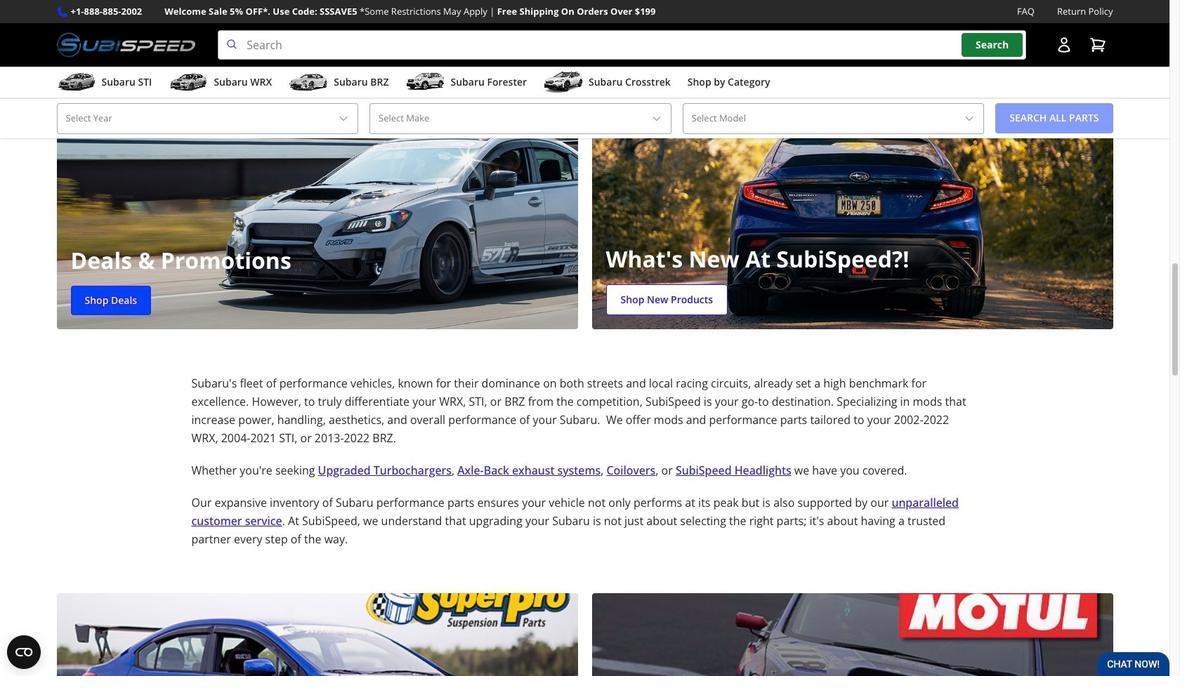 Task type: describe. For each thing, give the bounding box(es) containing it.
select year image
[[338, 113, 349, 124]]

search input field
[[218, 30, 1026, 60]]

a subaru forester thumbnail image image
[[406, 72, 445, 93]]

button image
[[1055, 37, 1072, 53]]

Select Model button
[[683, 103, 984, 134]]

perrin logo image
[[601, 27, 836, 61]]

select make image
[[651, 113, 662, 124]]

Select Year button
[[57, 103, 358, 134]]

select model image
[[964, 113, 975, 124]]

a subaru wrx thumbnail image image
[[169, 72, 208, 93]]

Select Make button
[[370, 103, 671, 134]]

awe tuning logo image
[[869, 27, 1104, 61]]

factionfab logo image
[[333, 27, 569, 61]]

subispeed logo image
[[57, 30, 195, 60]]



Task type: vqa. For each thing, say whether or not it's contained in the screenshot.
the Select Year image
yes



Task type: locate. For each thing, give the bounding box(es) containing it.
a subaru brz thumbnail image image
[[289, 72, 328, 93]]

a subaru sti thumbnail image image
[[57, 72, 96, 93]]

open widget image
[[7, 636, 41, 669]]

a subaru crosstrek thumbnail image image
[[544, 72, 583, 93]]

grimmspeed logo image
[[66, 27, 301, 61]]



